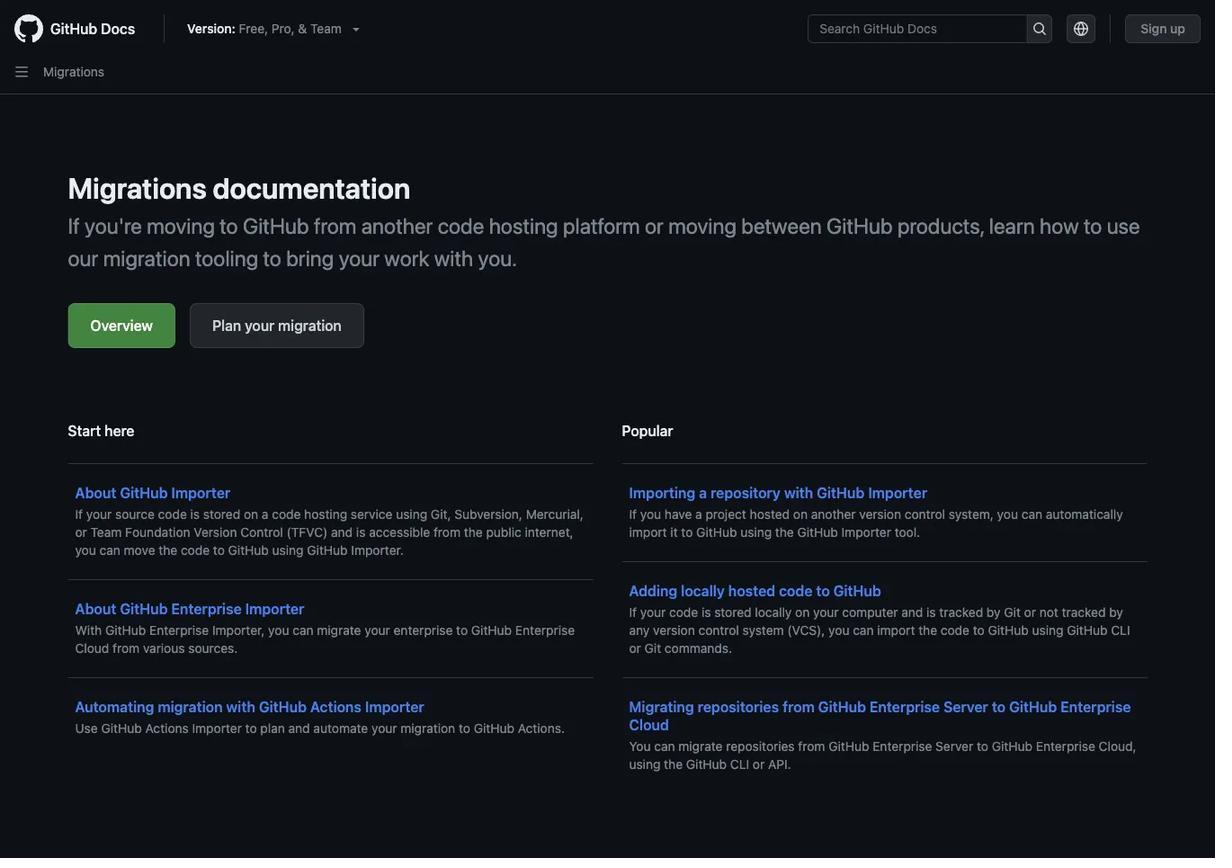 Task type: locate. For each thing, give the bounding box(es) containing it.
0 vertical spatial hosted
[[750, 507, 790, 522]]

can right importer,
[[293, 623, 313, 638]]

control inside adding locally hosted code to github if your code is stored locally on your computer and is tracked by git or not tracked by any version control system (vcs), you can import the code to github using github cli or git commands.
[[698, 623, 739, 638]]

using inside importing a repository with github importer if you have a project hosted on another version control system, you can automatically import it to github using the github importer tool.
[[740, 525, 772, 540]]

2 vertical spatial and
[[288, 721, 310, 736]]

tool.
[[895, 525, 920, 540]]

hosting up (tfvc)
[[304, 507, 347, 522]]

migrations link
[[43, 64, 104, 79]]

1 vertical spatial team
[[90, 525, 122, 540]]

if inside migrations documentation if you're moving to github from another code hosting platform or moving between github products, learn how to use our migration tooling to bring your work with you.
[[68, 213, 80, 238]]

hosted up "system"
[[728, 582, 775, 599]]

by
[[987, 605, 1001, 620], [1109, 605, 1123, 620]]

0 horizontal spatial moving
[[147, 213, 215, 238]]

import
[[629, 525, 667, 540], [877, 623, 915, 638]]

about inside the about github importer if your source code is stored on a code hosting service using git, subversion, mercurial, or team foundation version control (tfvc) and is accessible from the public internet, you can move the code to github using github importer.
[[75, 484, 116, 501]]

code inside migrations documentation if you're moving to github from another code hosting platform or moving between github products, learn how to use our migration tooling to bring your work with you.
[[438, 213, 484, 238]]

using down you
[[629, 757, 661, 772]]

can down computer
[[853, 623, 874, 638]]

control up tool.
[[905, 507, 945, 522]]

0 horizontal spatial cli
[[730, 757, 749, 772]]

you right importer,
[[268, 623, 289, 638]]

importer up tool.
[[868, 484, 927, 501]]

importer.
[[351, 543, 404, 558]]

migrations down the github docs link at the top of the page
[[43, 64, 104, 79]]

on up "(vcs),"
[[795, 605, 810, 620]]

1 horizontal spatial and
[[331, 525, 353, 540]]

0 horizontal spatial by
[[987, 605, 1001, 620]]

and right computer
[[901, 605, 923, 620]]

1 vertical spatial locally
[[755, 605, 792, 620]]

is
[[190, 507, 200, 522], [356, 525, 366, 540], [701, 605, 711, 620], [926, 605, 936, 620]]

with inside importing a repository with github importer if you have a project hosted on another version control system, you can automatically import it to github using the github importer tool.
[[784, 484, 813, 501]]

your inside the about github importer if your source code is stored on a code hosting service using git, subversion, mercurial, or team foundation version control (tfvc) and is accessible from the public internet, you can move the code to github using github importer.
[[86, 507, 112, 522]]

and right plan
[[288, 721, 310, 736]]

1 horizontal spatial version
[[859, 507, 901, 522]]

locally up "system"
[[755, 605, 792, 620]]

2 vertical spatial with
[[226, 698, 255, 715]]

with
[[434, 246, 473, 271], [784, 484, 813, 501], [226, 698, 255, 715]]

None search field
[[808, 14, 1052, 43]]

1 vertical spatial version
[[653, 623, 695, 638]]

1 vertical spatial stored
[[714, 605, 752, 620]]

moving left the 'between'
[[668, 213, 737, 238]]

server
[[944, 698, 988, 715], [935, 739, 973, 754]]

about inside about github enterprise importer with github enterprise importer, you can migrate your enterprise to github enterprise cloud from various sources.
[[75, 600, 116, 617]]

or
[[645, 213, 664, 238], [75, 525, 87, 540], [1024, 605, 1036, 620], [629, 641, 641, 656], [753, 757, 765, 772]]

2 about from the top
[[75, 600, 116, 617]]

stored up "system"
[[714, 605, 752, 620]]

about for about github importer
[[75, 484, 116, 501]]

1 vertical spatial about
[[75, 600, 116, 617]]

if left source
[[75, 507, 83, 522]]

you
[[629, 739, 651, 754]]

migration inside migrations documentation if you're moving to github from another code hosting platform or moving between github products, learn how to use our migration tooling to bring your work with you.
[[103, 246, 190, 271]]

none search field inside main banner
[[808, 14, 1052, 43]]

1 horizontal spatial actions
[[310, 698, 362, 715]]

your right automate on the bottom of the page
[[371, 721, 397, 736]]

import down computer
[[877, 623, 915, 638]]

if down importing
[[629, 507, 637, 522]]

1 horizontal spatial moving
[[668, 213, 737, 238]]

you
[[640, 507, 661, 522], [997, 507, 1018, 522], [75, 543, 96, 558], [268, 623, 289, 638], [828, 623, 849, 638]]

1 by from the left
[[987, 605, 1001, 620]]

1 horizontal spatial by
[[1109, 605, 1123, 620]]

1 vertical spatial with
[[784, 484, 813, 501]]

if inside importing a repository with github importer if you have a project hosted on another version control system, you can automatically import it to github using the github importer tool.
[[629, 507, 637, 522]]

version inside adding locally hosted code to github if your code is stored locally on your computer and is tracked by git or not tracked by any version control system (vcs), you can import the code to github using github cli or git commands.
[[653, 623, 695, 638]]

using down (tfvc)
[[272, 543, 304, 558]]

1 vertical spatial migrate
[[678, 739, 723, 754]]

with right repository
[[784, 484, 813, 501]]

2 moving from the left
[[668, 213, 737, 238]]

your inside migrations documentation if you're moving to github from another code hosting platform or moving between github products, learn how to use our migration tooling to bring your work with you.
[[339, 246, 379, 271]]

you left move
[[75, 543, 96, 558]]

your left enterprise
[[365, 623, 390, 638]]

1 about from the top
[[75, 484, 116, 501]]

version
[[194, 525, 237, 540]]

migrations for migrations documentation if you're moving to github from another code hosting platform or moving between github products, learn how to use our migration tooling to bring your work with you.
[[68, 171, 207, 205]]

tracked right 'not'
[[1062, 605, 1106, 620]]

0 vertical spatial cli
[[1111, 623, 1130, 638]]

and down service
[[331, 525, 353, 540]]

can inside migrating repositories from github enterprise server to github enterprise cloud you can migrate repositories from github enterprise server to github enterprise cloud, using the github cli or api.
[[654, 739, 675, 754]]

locally
[[681, 582, 725, 599], [755, 605, 792, 620]]

work
[[384, 246, 429, 271]]

0 vertical spatial hosting
[[489, 213, 558, 238]]

our
[[68, 246, 98, 271]]

1 horizontal spatial git
[[1004, 605, 1021, 620]]

using down 'not'
[[1032, 623, 1063, 638]]

you inside adding locally hosted code to github if your code is stored locally on your computer and is tracked by git or not tracked by any version control system (vcs), you can import the code to github using github cli or git commands.
[[828, 623, 849, 638]]

2 by from the left
[[1109, 605, 1123, 620]]

moving
[[147, 213, 215, 238], [668, 213, 737, 238]]

using inside migrating repositories from github enterprise server to github enterprise cloud you can migrate repositories from github enterprise server to github enterprise cloud, using the github cli or api.
[[629, 757, 661, 772]]

hosted
[[750, 507, 790, 522], [728, 582, 775, 599]]

1 horizontal spatial another
[[811, 507, 856, 522]]

0 vertical spatial team
[[310, 21, 342, 36]]

or left 'not'
[[1024, 605, 1036, 620]]

version up tool.
[[859, 507, 901, 522]]

to inside about github enterprise importer with github enterprise importer, you can migrate your enterprise to github enterprise cloud from various sources.
[[456, 623, 468, 638]]

sign up link
[[1125, 14, 1201, 43]]

0 horizontal spatial stored
[[203, 507, 240, 522]]

importer up automate on the bottom of the page
[[365, 698, 424, 715]]

2 horizontal spatial and
[[901, 605, 923, 620]]

computer
[[842, 605, 898, 620]]

cloud down with
[[75, 641, 109, 656]]

using up accessible
[[396, 507, 427, 522]]

or left api.
[[753, 757, 765, 772]]

your inside the "automating migration with github actions importer use github actions importer to plan and automate your migration to github actions."
[[371, 721, 397, 736]]

to inside importing a repository with github importer if you have a project hosted on another version control system, you can automatically import it to github using the github importer tool.
[[681, 525, 693, 540]]

0 horizontal spatial hosting
[[304, 507, 347, 522]]

migrations inside main banner
[[43, 64, 104, 79]]

import left "it"
[[629, 525, 667, 540]]

importer up version
[[171, 484, 230, 501]]

mercurial,
[[526, 507, 584, 522]]

1 vertical spatial server
[[935, 739, 973, 754]]

documentation
[[213, 171, 410, 205]]

1 horizontal spatial import
[[877, 623, 915, 638]]

cloud inside about github enterprise importer with github enterprise importer, you can migrate your enterprise to github enterprise cloud from various sources.
[[75, 641, 109, 656]]

products,
[[898, 213, 984, 238]]

migrations inside migrations documentation if you're moving to github from another code hosting platform or moving between github products, learn how to use our migration tooling to bring your work with you.
[[68, 171, 207, 205]]

1 vertical spatial control
[[698, 623, 739, 638]]

team right the &
[[310, 21, 342, 36]]

and
[[331, 525, 353, 540], [901, 605, 923, 620], [288, 721, 310, 736]]

0 horizontal spatial tracked
[[939, 605, 983, 620]]

0 horizontal spatial team
[[90, 525, 122, 540]]

source
[[115, 507, 155, 522]]

cloud down migrating
[[629, 716, 669, 733]]

your right plan at left top
[[245, 317, 275, 334]]

0 vertical spatial migrations
[[43, 64, 104, 79]]

system
[[742, 623, 784, 638]]

the inside adding locally hosted code to github if your code is stored locally on your computer and is tracked by git or not tracked by any version control system (vcs), you can import the code to github using github cli or git commands.
[[918, 623, 937, 638]]

cloud
[[75, 641, 109, 656], [629, 716, 669, 733]]

stored up version
[[203, 507, 240, 522]]

0 horizontal spatial with
[[226, 698, 255, 715]]

a right have
[[695, 507, 702, 522]]

importer up importer,
[[245, 600, 304, 617]]

actions down automating
[[145, 721, 189, 736]]

platform
[[563, 213, 640, 238]]

about github enterprise importer with github enterprise importer, you can migrate your enterprise to github enterprise cloud from various sources.
[[75, 600, 575, 656]]

how
[[1040, 213, 1079, 238]]

1 horizontal spatial hosting
[[489, 213, 558, 238]]

1 horizontal spatial with
[[434, 246, 473, 271]]

git down any
[[644, 641, 661, 656]]

0 vertical spatial locally
[[681, 582, 725, 599]]

importing a repository with github importer if you have a project hosted on another version control system, you can automatically import it to github using the github importer tool.
[[629, 484, 1123, 540]]

tracked
[[939, 605, 983, 620], [1062, 605, 1106, 620]]

0 vertical spatial version
[[859, 507, 901, 522]]

hosting up you.
[[489, 213, 558, 238]]

using down project
[[740, 525, 772, 540]]

(tfvc)
[[286, 525, 328, 540]]

sign
[[1141, 21, 1167, 36]]

plan your migration
[[212, 317, 342, 334]]

0 horizontal spatial and
[[288, 721, 310, 736]]

0 vertical spatial and
[[331, 525, 353, 540]]

git
[[1004, 605, 1021, 620], [644, 641, 661, 656]]

0 vertical spatial control
[[905, 507, 945, 522]]

a up control
[[262, 507, 268, 522]]

1 vertical spatial hosting
[[304, 507, 347, 522]]

migration down you're
[[103, 246, 190, 271]]

can
[[1022, 507, 1042, 522], [99, 543, 120, 558], [293, 623, 313, 638], [853, 623, 874, 638], [654, 739, 675, 754]]

git left 'not'
[[1004, 605, 1021, 620]]

0 horizontal spatial control
[[698, 623, 739, 638]]

service
[[351, 507, 393, 522]]

1 horizontal spatial control
[[905, 507, 945, 522]]

0 horizontal spatial version
[[653, 623, 695, 638]]

0 horizontal spatial locally
[[681, 582, 725, 599]]

on inside the about github importer if your source code is stored on a code hosting service using git, subversion, mercurial, or team foundation version control (tfvc) and is accessible from the public internet, you can move the code to github using github importer.
[[244, 507, 258, 522]]

migration right automate on the bottom of the page
[[401, 721, 455, 736]]

control up commands. at the right bottom of the page
[[698, 623, 739, 638]]

migration down bring
[[278, 317, 342, 334]]

1 vertical spatial cli
[[730, 757, 749, 772]]

your left work at the left top
[[339, 246, 379, 271]]

0 horizontal spatial actions
[[145, 721, 189, 736]]

by left 'not'
[[987, 605, 1001, 620]]

system,
[[949, 507, 994, 522]]

hosted inside importing a repository with github importer if you have a project hosted on another version control system, you can automatically import it to github using the github importer tool.
[[750, 507, 790, 522]]

0 horizontal spatial cloud
[[75, 641, 109, 656]]

cli inside adding locally hosted code to github if your code is stored locally on your computer and is tracked by git or not tracked by any version control system (vcs), you can import the code to github using github cli or git commands.
[[1111, 623, 1130, 638]]

your inside about github enterprise importer with github enterprise importer, you can migrate your enterprise to github enterprise cloud from various sources.
[[365, 623, 390, 638]]

1 vertical spatial actions
[[145, 721, 189, 736]]

migrations documentation if you're moving to github from another code hosting platform or moving between github products, learn how to use our migration tooling to bring your work with you.
[[68, 171, 1140, 271]]

0 horizontal spatial import
[[629, 525, 667, 540]]

moving up "tooling"
[[147, 213, 215, 238]]

0 vertical spatial migrate
[[317, 623, 361, 638]]

0 vertical spatial stored
[[203, 507, 240, 522]]

1 vertical spatial another
[[811, 507, 856, 522]]

cli
[[1111, 623, 1130, 638], [730, 757, 749, 772]]

&
[[298, 21, 307, 36]]

or inside migrations documentation if you're moving to github from another code hosting platform or moving between github products, learn how to use our migration tooling to bring your work with you.
[[645, 213, 664, 238]]

code
[[438, 213, 484, 238], [158, 507, 187, 522], [272, 507, 301, 522], [181, 543, 210, 558], [779, 582, 813, 599], [669, 605, 698, 620], [941, 623, 970, 638]]

on for adding locally hosted code to github
[[795, 605, 810, 620]]

bring
[[286, 246, 334, 271]]

1 horizontal spatial tracked
[[1062, 605, 1106, 620]]

1 vertical spatial and
[[901, 605, 923, 620]]

can left move
[[99, 543, 120, 558]]

from
[[314, 213, 357, 238], [433, 525, 461, 540], [113, 641, 140, 656], [783, 698, 815, 715], [798, 739, 825, 754]]

enterprise
[[171, 600, 242, 617], [149, 623, 209, 638], [515, 623, 575, 638], [870, 698, 940, 715], [1061, 698, 1131, 715], [873, 739, 932, 754], [1036, 739, 1095, 754]]

about up source
[[75, 484, 116, 501]]

with inside migrations documentation if you're moving to github from another code hosting platform or moving between github products, learn how to use our migration tooling to bring your work with you.
[[434, 246, 473, 271]]

with inside the "automating migration with github actions importer use github actions importer to plan and automate your migration to github actions."
[[226, 698, 255, 715]]

1 horizontal spatial cli
[[1111, 623, 1130, 638]]

1 vertical spatial hosted
[[728, 582, 775, 599]]

if up our
[[68, 213, 80, 238]]

0 vertical spatial another
[[361, 213, 433, 238]]

1 vertical spatial cloud
[[629, 716, 669, 733]]

version up commands. at the right bottom of the page
[[653, 623, 695, 638]]

foundation
[[125, 525, 190, 540]]

a up project
[[699, 484, 707, 501]]

0 horizontal spatial another
[[361, 213, 433, 238]]

about
[[75, 484, 116, 501], [75, 600, 116, 617]]

0 horizontal spatial migrate
[[317, 623, 361, 638]]

0 vertical spatial with
[[434, 246, 473, 271]]

0 vertical spatial actions
[[310, 698, 362, 715]]

importer inside the about github importer if your source code is stored on a code hosting service using git, subversion, mercurial, or team foundation version control (tfvc) and is accessible from the public internet, you can move the code to github using github importer.
[[171, 484, 230, 501]]

importer left tool.
[[841, 525, 891, 540]]

on inside adding locally hosted code to github if your code is stored locally on your computer and is tracked by git or not tracked by any version control system (vcs), you can import the code to github using github cli or git commands.
[[795, 605, 810, 620]]

0 vertical spatial repositories
[[698, 698, 779, 715]]

up
[[1170, 21, 1185, 36]]

Search GitHub Docs search field
[[809, 15, 1027, 42]]

you right "(vcs),"
[[828, 623, 849, 638]]

or left foundation
[[75, 525, 87, 540]]

0 vertical spatial git
[[1004, 605, 1021, 620]]

from inside the about github importer if your source code is stored on a code hosting service using git, subversion, mercurial, or team foundation version control (tfvc) and is accessible from the public internet, you can move the code to github using github importer.
[[433, 525, 461, 540]]

2 horizontal spatial with
[[784, 484, 813, 501]]

with left you.
[[434, 246, 473, 271]]

actions
[[310, 698, 362, 715], [145, 721, 189, 736]]

on right project
[[793, 507, 808, 522]]

you inside the about github importer if your source code is stored on a code hosting service using git, subversion, mercurial, or team foundation version control (tfvc) and is accessible from the public internet, you can move the code to github using github importer.
[[75, 543, 96, 558]]

0 horizontal spatial git
[[644, 641, 661, 656]]

and inside the "automating migration with github actions importer use github actions importer to plan and automate your migration to github actions."
[[288, 721, 310, 736]]

migrate left enterprise
[[317, 623, 361, 638]]

tooling
[[195, 246, 258, 271]]

tracked left 'not'
[[939, 605, 983, 620]]

on up control
[[244, 507, 258, 522]]

1 vertical spatial import
[[877, 623, 915, 638]]

team down source
[[90, 525, 122, 540]]

stored
[[203, 507, 240, 522], [714, 605, 752, 620]]

about up with
[[75, 600, 116, 617]]

1 vertical spatial migrations
[[68, 171, 207, 205]]

here
[[105, 422, 134, 439]]

by right 'not'
[[1109, 605, 1123, 620]]

automating
[[75, 698, 154, 715]]

can right you
[[654, 739, 675, 754]]

or right the platform at the top
[[645, 213, 664, 238]]

0 vertical spatial about
[[75, 484, 116, 501]]

with down sources.
[[226, 698, 255, 715]]

can left automatically
[[1022, 507, 1042, 522]]

select language: current language is english image
[[1074, 22, 1088, 36]]

team inside main banner
[[310, 21, 342, 36]]

your left source
[[86, 507, 112, 522]]

actions up automate on the bottom of the page
[[310, 698, 362, 715]]

migrate down migrating
[[678, 739, 723, 754]]

use
[[75, 721, 98, 736]]

1 horizontal spatial stored
[[714, 605, 752, 620]]

1 horizontal spatial team
[[310, 21, 342, 36]]

0 vertical spatial import
[[629, 525, 667, 540]]

hosted down repository
[[750, 507, 790, 522]]

using
[[396, 507, 427, 522], [740, 525, 772, 540], [272, 543, 304, 558], [1032, 623, 1063, 638], [629, 757, 661, 772]]

control
[[240, 525, 283, 540]]

search image
[[1032, 22, 1047, 36]]

on inside importing a repository with github importer if you have a project hosted on another version control system, you can automatically import it to github using the github importer tool.
[[793, 507, 808, 522]]

migrations up you're
[[68, 171, 207, 205]]

1 horizontal spatial migrate
[[678, 739, 723, 754]]

0 vertical spatial cloud
[[75, 641, 109, 656]]

the inside importing a repository with github importer if you have a project hosted on another version control system, you can automatically import it to github using the github importer tool.
[[775, 525, 794, 540]]

1 horizontal spatial cloud
[[629, 716, 669, 733]]

on
[[244, 507, 258, 522], [793, 507, 808, 522], [795, 605, 810, 620]]

locally right adding
[[681, 582, 725, 599]]

another inside migrations documentation if you're moving to github from another code hosting platform or moving between github products, learn how to use our migration tooling to bring your work with you.
[[361, 213, 433, 238]]

github
[[50, 20, 97, 37], [243, 213, 309, 238], [827, 213, 893, 238], [120, 484, 168, 501], [817, 484, 865, 501], [696, 525, 737, 540], [797, 525, 838, 540], [228, 543, 269, 558], [307, 543, 348, 558], [833, 582, 881, 599], [120, 600, 168, 617], [105, 623, 146, 638], [471, 623, 512, 638], [988, 623, 1029, 638], [1067, 623, 1108, 638], [259, 698, 307, 715], [818, 698, 866, 715], [1009, 698, 1057, 715], [101, 721, 142, 736], [474, 721, 514, 736], [829, 739, 869, 754], [992, 739, 1032, 754], [686, 757, 727, 772]]

if up any
[[629, 605, 637, 620]]

your
[[339, 246, 379, 271], [245, 317, 275, 334], [86, 507, 112, 522], [640, 605, 666, 620], [813, 605, 839, 620], [365, 623, 390, 638], [371, 721, 397, 736]]

another
[[361, 213, 433, 238], [811, 507, 856, 522]]

1 tracked from the left
[[939, 605, 983, 620]]

importer left plan
[[192, 721, 242, 736]]

migrate
[[317, 623, 361, 638], [678, 739, 723, 754]]

importer
[[171, 484, 230, 501], [868, 484, 927, 501], [841, 525, 891, 540], [245, 600, 304, 617], [365, 698, 424, 715], [192, 721, 242, 736]]

subversion,
[[454, 507, 522, 522]]

migrations for migrations
[[43, 64, 104, 79]]



Task type: vqa. For each thing, say whether or not it's contained in the screenshot.
sc 9kayk9 0 image corresponding to Manage repository settings
no



Task type: describe. For each thing, give the bounding box(es) containing it.
various
[[143, 641, 185, 656]]

accessible
[[369, 525, 430, 540]]

internet,
[[525, 525, 573, 540]]

start
[[68, 422, 101, 439]]

cli inside migrating repositories from github enterprise server to github enterprise cloud you can migrate repositories from github enterprise server to github enterprise cloud, using the github cli or api.
[[730, 757, 749, 772]]

you're
[[85, 213, 142, 238]]

if inside adding locally hosted code to github if your code is stored locally on your computer and is tracked by git or not tracked by any version control system (vcs), you can import the code to github using github cli or git commands.
[[629, 605, 637, 620]]

actions.
[[518, 721, 565, 736]]

hosted inside adding locally hosted code to github if your code is stored locally on your computer and is tracked by git or not tracked by any version control system (vcs), you can import the code to github using github cli or git commands.
[[728, 582, 775, 599]]

triangle down image
[[349, 22, 363, 36]]

1 vertical spatial repositories
[[726, 739, 795, 754]]

is down service
[[356, 525, 366, 540]]

popular
[[622, 422, 673, 439]]

project
[[706, 507, 746, 522]]

importer,
[[212, 623, 265, 638]]

automatically
[[1046, 507, 1123, 522]]

git,
[[431, 507, 451, 522]]

can inside about github enterprise importer with github enterprise importer, you can migrate your enterprise to github enterprise cloud from various sources.
[[293, 623, 313, 638]]

another inside importing a repository with github importer if you have a project hosted on another version control system, you can automatically import it to github using the github importer tool.
[[811, 507, 856, 522]]

your inside plan your migration link
[[245, 317, 275, 334]]

free,
[[239, 21, 268, 36]]

public
[[486, 525, 521, 540]]

using inside adding locally hosted code to github if your code is stored locally on your computer and is tracked by git or not tracked by any version control system (vcs), you can import the code to github using github cli or git commands.
[[1032, 623, 1063, 638]]

main banner
[[0, 0, 1215, 94]]

1 moving from the left
[[147, 213, 215, 238]]

your up "(vcs),"
[[813, 605, 839, 620]]

import inside importing a repository with github importer if you have a project hosted on another version control system, you can automatically import it to github using the github importer tool.
[[629, 525, 667, 540]]

(vcs),
[[787, 623, 825, 638]]

stored inside adding locally hosted code to github if your code is stored locally on your computer and is tracked by git or not tracked by any version control system (vcs), you can import the code to github using github cli or git commands.
[[714, 605, 752, 620]]

plan your migration link
[[190, 303, 364, 348]]

migration down sources.
[[158, 698, 223, 715]]

overview
[[90, 317, 153, 334]]

any
[[629, 623, 650, 638]]

if inside the about github importer if your source code is stored on a code hosting service using git, subversion, mercurial, or team foundation version control (tfvc) and is accessible from the public internet, you can move the code to github using github importer.
[[75, 507, 83, 522]]

with
[[75, 623, 102, 638]]

pro,
[[272, 21, 295, 36]]

your down adding
[[640, 605, 666, 620]]

on for importing a repository with github importer
[[793, 507, 808, 522]]

import inside adding locally hosted code to github if your code is stored locally on your computer and is tracked by git or not tracked by any version control system (vcs), you can import the code to github using github cli or git commands.
[[877, 623, 915, 638]]

can inside importing a repository with github importer if you have a project hosted on another version control system, you can automatically import it to github using the github importer tool.
[[1022, 507, 1042, 522]]

or down any
[[629, 641, 641, 656]]

github inside main banner
[[50, 20, 97, 37]]

hosting inside the about github importer if your source code is stored on a code hosting service using git, subversion, mercurial, or team foundation version control (tfvc) and is accessible from the public internet, you can move the code to github using github importer.
[[304, 507, 347, 522]]

2 tracked from the left
[[1062, 605, 1106, 620]]

cloud,
[[1099, 739, 1136, 754]]

is right computer
[[926, 605, 936, 620]]

api.
[[768, 757, 791, 772]]

to inside the about github importer if your source code is stored on a code hosting service using git, subversion, mercurial, or team foundation version control (tfvc) and is accessible from the public internet, you can move the code to github using github importer.
[[213, 543, 225, 558]]

have
[[665, 507, 692, 522]]

migrating repositories from github enterprise server to github enterprise cloud you can migrate repositories from github enterprise server to github enterprise cloud, using the github cli or api.
[[629, 698, 1136, 772]]

move
[[124, 543, 155, 558]]

use
[[1107, 213, 1140, 238]]

and inside adding locally hosted code to github if your code is stored locally on your computer and is tracked by git or not tracked by any version control system (vcs), you can import the code to github using github cli or git commands.
[[901, 605, 923, 620]]

migrate inside about github enterprise importer with github enterprise importer, you can migrate your enterprise to github enterprise cloud from various sources.
[[317, 623, 361, 638]]

stored inside the about github importer if your source code is stored on a code hosting service using git, subversion, mercurial, or team foundation version control (tfvc) and is accessible from the public internet, you can move the code to github using github importer.
[[203, 507, 240, 522]]

between
[[741, 213, 822, 238]]

migrating
[[629, 698, 694, 715]]

it
[[670, 525, 678, 540]]

open sidebar image
[[14, 65, 29, 79]]

repository
[[711, 484, 781, 501]]

you right system,
[[997, 507, 1018, 522]]

0 vertical spatial server
[[944, 698, 988, 715]]

1 vertical spatial git
[[644, 641, 661, 656]]

control inside importing a repository with github importer if you have a project hosted on another version control system, you can automatically import it to github using the github importer tool.
[[905, 507, 945, 522]]

is up commands. at the right bottom of the page
[[701, 605, 711, 620]]

is up version
[[190, 507, 200, 522]]

from inside migrations documentation if you're moving to github from another code hosting platform or moving between github products, learn how to use our migration tooling to bring your work with you.
[[314, 213, 357, 238]]

plan
[[260, 721, 285, 736]]

importer inside about github enterprise importer with github enterprise importer, you can migrate your enterprise to github enterprise cloud from various sources.
[[245, 600, 304, 617]]

can inside the about github importer if your source code is stored on a code hosting service using git, subversion, mercurial, or team foundation version control (tfvc) and is accessible from the public internet, you can move the code to github using github importer.
[[99, 543, 120, 558]]

sources.
[[188, 641, 238, 656]]

you down importing
[[640, 507, 661, 522]]

and inside the about github importer if your source code is stored on a code hosting service using git, subversion, mercurial, or team foundation version control (tfvc) and is accessible from the public internet, you can move the code to github using github importer.
[[331, 525, 353, 540]]

not
[[1039, 605, 1058, 620]]

you.
[[478, 246, 517, 271]]

a inside the about github importer if your source code is stored on a code hosting service using git, subversion, mercurial, or team foundation version control (tfvc) and is accessible from the public internet, you can move the code to github using github importer.
[[262, 507, 268, 522]]

start here
[[68, 422, 134, 439]]

github docs link
[[14, 14, 149, 43]]

plan
[[212, 317, 241, 334]]

github docs
[[50, 20, 135, 37]]

or inside the about github importer if your source code is stored on a code hosting service using git, subversion, mercurial, or team foundation version control (tfvc) and is accessible from the public internet, you can move the code to github using github importer.
[[75, 525, 87, 540]]

adding locally hosted code to github if your code is stored locally on your computer and is tracked by git or not tracked by any version control system (vcs), you can import the code to github using github cli or git commands.
[[629, 582, 1130, 656]]

overview link
[[68, 303, 175, 348]]

from inside about github enterprise importer with github enterprise importer, you can migrate your enterprise to github enterprise cloud from various sources.
[[113, 641, 140, 656]]

enterprise
[[394, 623, 453, 638]]

about github importer if your source code is stored on a code hosting service using git, subversion, mercurial, or team foundation version control (tfvc) and is accessible from the public internet, you can move the code to github using github importer.
[[75, 484, 584, 558]]

migrate inside migrating repositories from github enterprise server to github enterprise cloud you can migrate repositories from github enterprise server to github enterprise cloud, using the github cli or api.
[[678, 739, 723, 754]]

about for about github enterprise importer
[[75, 600, 116, 617]]

or inside migrating repositories from github enterprise server to github enterprise cloud you can migrate repositories from github enterprise server to github enterprise cloud, using the github cli or api.
[[753, 757, 765, 772]]

hosting inside migrations documentation if you're moving to github from another code hosting platform or moving between github products, learn how to use our migration tooling to bring your work with you.
[[489, 213, 558, 238]]

automating migration with github actions importer use github actions importer to plan and automate your migration to github actions.
[[75, 698, 565, 736]]

automate
[[313, 721, 368, 736]]

1 horizontal spatial locally
[[755, 605, 792, 620]]

adding
[[629, 582, 677, 599]]

sign up
[[1141, 21, 1185, 36]]

version inside importing a repository with github importer if you have a project hosted on another version control system, you can automatically import it to github using the github importer tool.
[[859, 507, 901, 522]]

can inside adding locally hosted code to github if your code is stored locally on your computer and is tracked by git or not tracked by any version control system (vcs), you can import the code to github using github cli or git commands.
[[853, 623, 874, 638]]

version:
[[187, 21, 236, 36]]

cloud inside migrating repositories from github enterprise server to github enterprise cloud you can migrate repositories from github enterprise server to github enterprise cloud, using the github cli or api.
[[629, 716, 669, 733]]

docs
[[101, 20, 135, 37]]

you inside about github enterprise importer with github enterprise importer, you can migrate your enterprise to github enterprise cloud from various sources.
[[268, 623, 289, 638]]

version: free, pro, & team
[[187, 21, 342, 36]]

the inside migrating repositories from github enterprise server to github enterprise cloud you can migrate repositories from github enterprise server to github enterprise cloud, using the github cli or api.
[[664, 757, 683, 772]]

importing
[[629, 484, 695, 501]]

learn
[[989, 213, 1035, 238]]

team inside the about github importer if your source code is stored on a code hosting service using git, subversion, mercurial, or team foundation version control (tfvc) and is accessible from the public internet, you can move the code to github using github importer.
[[90, 525, 122, 540]]

commands.
[[665, 641, 732, 656]]



